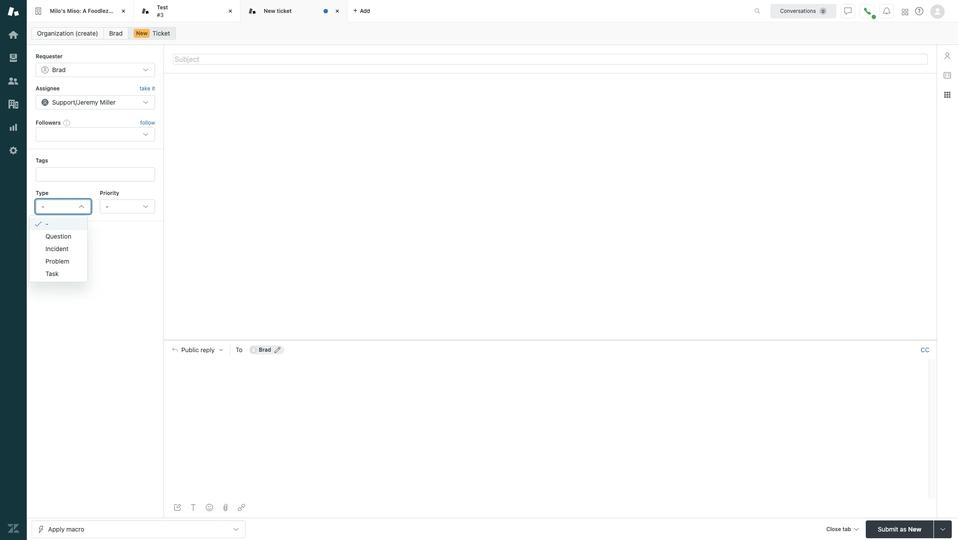 Task type: locate. For each thing, give the bounding box(es) containing it.
1 close image from the left
[[119, 7, 128, 16]]

new ticket
[[264, 7, 292, 14]]

close tab button
[[822, 521, 862, 540]]

new inside 'secondary' 'element'
[[136, 30, 148, 37]]

2 vertical spatial new
[[908, 526, 922, 533]]

brad for requester
[[52, 66, 66, 74]]

info on adding followers image
[[63, 119, 71, 127]]

incident
[[45, 245, 69, 253]]

1 horizontal spatial - button
[[100, 200, 155, 214]]

close image left the add dropdown button
[[333, 7, 342, 16]]

macro
[[66, 526, 84, 533]]

- inside "option"
[[45, 220, 48, 228]]

main element
[[0, 0, 27, 541]]

brad for to
[[259, 347, 271, 353]]

1 horizontal spatial new
[[264, 7, 275, 14]]

2 close image from the left
[[333, 7, 342, 16]]

(create)
[[75, 29, 98, 37]]

milo's miso: a foodlez subsidiary tab
[[27, 0, 138, 22]]

question
[[45, 232, 71, 240]]

followers
[[36, 119, 61, 126]]

-
[[41, 203, 44, 210], [106, 203, 108, 210], [45, 220, 48, 228]]

- up question
[[45, 220, 48, 228]]

- button for type
[[36, 200, 91, 214]]

new
[[264, 7, 275, 14], [136, 30, 148, 37], [908, 526, 922, 533]]

question option
[[29, 230, 87, 243]]

it
[[152, 85, 155, 92]]

cc button
[[921, 346, 930, 354]]

0 horizontal spatial brad
[[52, 66, 66, 74]]

add button
[[348, 0, 375, 22]]

1 vertical spatial brad
[[52, 66, 66, 74]]

reply
[[201, 347, 215, 354]]

1 - button from the left
[[36, 200, 91, 214]]

zendesk products image
[[902, 9, 908, 15]]

organization (create)
[[37, 29, 98, 37]]

close image
[[119, 7, 128, 16], [333, 7, 342, 16]]

brad down the requester
[[52, 66, 66, 74]]

new ticket tab
[[241, 0, 348, 22]]

requester element
[[36, 63, 155, 77]]

Subject field
[[173, 54, 928, 64]]

- down the priority
[[106, 203, 108, 210]]

notifications image
[[883, 7, 890, 14]]

brad inside requester element
[[52, 66, 66, 74]]

2 horizontal spatial new
[[908, 526, 922, 533]]

minimize composer image
[[547, 337, 554, 344]]

0 horizontal spatial close image
[[119, 7, 128, 16]]

organizations image
[[8, 98, 19, 110]]

- button up - "option" at the top of page
[[36, 200, 91, 214]]

type list box
[[29, 216, 88, 282]]

submit
[[878, 526, 898, 533]]

1 vertical spatial new
[[136, 30, 148, 37]]

conversations button
[[771, 4, 837, 18]]

organization
[[37, 29, 74, 37]]

apply
[[48, 526, 65, 533]]

brad down subsidiary
[[109, 29, 123, 37]]

0 vertical spatial new
[[264, 7, 275, 14]]

close
[[826, 526, 841, 533]]

test #3
[[157, 4, 168, 18]]

- button
[[36, 200, 91, 214], [100, 200, 155, 214]]

1 horizontal spatial brad
[[109, 29, 123, 37]]

assignee element
[[36, 95, 155, 110]]

tab
[[843, 526, 851, 533]]

followers element
[[36, 128, 155, 142]]

priority
[[100, 190, 119, 196]]

as
[[900, 526, 907, 533]]

draft mode image
[[174, 505, 181, 512]]

2 horizontal spatial brad
[[259, 347, 271, 353]]

2 horizontal spatial -
[[106, 203, 108, 210]]

- button down the priority
[[100, 200, 155, 214]]

brad right klobrad84@gmail.com image
[[259, 347, 271, 353]]

0 horizontal spatial new
[[136, 30, 148, 37]]

- for type
[[41, 203, 44, 210]]

secondary element
[[27, 25, 958, 42]]

task
[[45, 270, 59, 277]]

1 horizontal spatial close image
[[333, 7, 342, 16]]

2 vertical spatial brad
[[259, 347, 271, 353]]

0 horizontal spatial - button
[[36, 200, 91, 214]]

add
[[360, 7, 370, 14]]

0 vertical spatial brad
[[109, 29, 123, 37]]

tab
[[134, 0, 241, 22]]

1 horizontal spatial -
[[45, 220, 48, 228]]

edit user image
[[275, 347, 281, 353]]

0 horizontal spatial -
[[41, 203, 44, 210]]

format text image
[[190, 505, 197, 512]]

- for priority
[[106, 203, 108, 210]]

milo's
[[50, 7, 66, 14]]

type
[[36, 190, 49, 196]]

2 - button from the left
[[100, 200, 155, 214]]

klobrad84@gmail.com image
[[250, 347, 257, 354]]

tags
[[36, 157, 48, 164]]

tags element
[[36, 167, 155, 182]]

miller
[[100, 98, 116, 106]]

new inside tab
[[264, 7, 275, 14]]

problem
[[45, 257, 69, 265]]

to
[[236, 346, 243, 354]]

tabs tab list
[[27, 0, 745, 22]]

get started image
[[8, 29, 19, 41]]

- down the "type"
[[41, 203, 44, 210]]

brad
[[109, 29, 123, 37], [52, 66, 66, 74], [259, 347, 271, 353]]

follow button
[[140, 119, 155, 127]]

close tab
[[826, 526, 851, 533]]

new for new
[[136, 30, 148, 37]]

close image up brad link
[[119, 7, 128, 16]]



Task type: describe. For each thing, give the bounding box(es) containing it.
button displays agent's chat status as invisible. image
[[845, 7, 852, 14]]

displays possible ticket submission types image
[[940, 526, 947, 533]]

knowledge image
[[944, 72, 951, 79]]

brad link
[[103, 27, 129, 40]]

test
[[157, 4, 168, 11]]

take
[[140, 85, 150, 92]]

public reply
[[181, 347, 215, 354]]

admin image
[[8, 145, 19, 156]]

apps image
[[944, 91, 951, 98]]

#3
[[157, 11, 164, 18]]

milo's miso: a foodlez subsidiary
[[50, 7, 138, 14]]

tab containing test
[[134, 0, 241, 22]]

customers image
[[8, 75, 19, 87]]

ticket
[[152, 29, 170, 37]]

support / jeremy miller
[[52, 98, 116, 106]]

conversations
[[780, 7, 816, 14]]

close image
[[226, 7, 235, 16]]

- option
[[29, 218, 87, 230]]

customer context image
[[944, 52, 951, 59]]

close image inside "milo's miso: a foodlez subsidiary" tab
[[119, 7, 128, 16]]

views image
[[8, 52, 19, 64]]

support
[[52, 98, 75, 106]]

insert emojis image
[[206, 505, 213, 512]]

reporting image
[[8, 122, 19, 133]]

task option
[[29, 268, 87, 280]]

problem option
[[29, 255, 87, 268]]

miso:
[[67, 7, 81, 14]]

subsidiary
[[110, 7, 138, 14]]

brad inside brad link
[[109, 29, 123, 37]]

/
[[75, 98, 77, 106]]

add attachment image
[[222, 505, 229, 512]]

incident option
[[29, 243, 87, 255]]

jeremy
[[77, 98, 98, 106]]

assignee
[[36, 85, 60, 92]]

follow
[[140, 119, 155, 126]]

organization (create) button
[[31, 27, 104, 40]]

add link (cmd k) image
[[238, 505, 245, 512]]

foodlez
[[88, 7, 109, 14]]

take it
[[140, 85, 155, 92]]

close image inside new ticket tab
[[333, 7, 342, 16]]

- button for priority
[[100, 200, 155, 214]]

zendesk image
[[8, 523, 19, 535]]

public reply button
[[164, 341, 230, 360]]

a
[[83, 7, 86, 14]]

apply macro
[[48, 526, 84, 533]]

submit as new
[[878, 526, 922, 533]]

take it button
[[140, 84, 155, 93]]

ticket
[[277, 7, 292, 14]]

public
[[181, 347, 199, 354]]

cc
[[921, 346, 930, 354]]

requester
[[36, 53, 63, 60]]

new for new ticket
[[264, 7, 275, 14]]

get help image
[[915, 7, 923, 15]]

zendesk support image
[[8, 6, 19, 17]]



Task type: vqa. For each thing, say whether or not it's contained in the screenshot.
close tab popup button
yes



